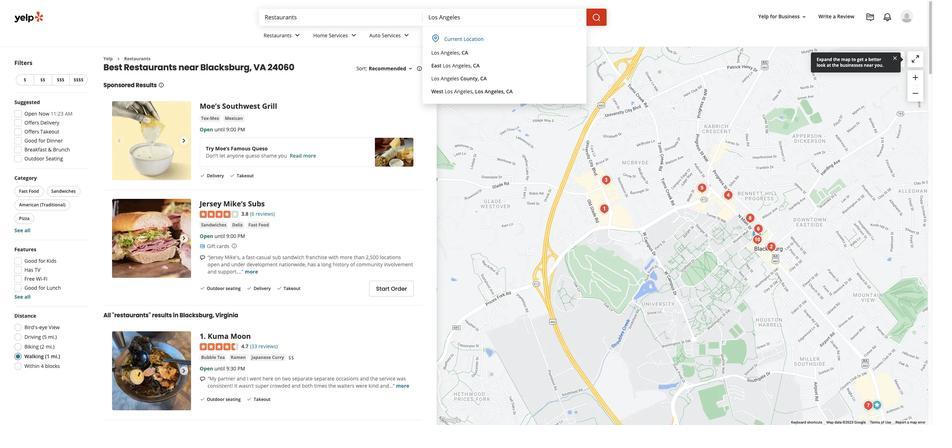 Task type: locate. For each thing, give the bounding box(es) containing it.
9:30
[[226, 365, 236, 372]]

3.8
[[241, 211, 249, 217]]

all down pizza button
[[24, 227, 31, 234]]

2 open until 9:00 pm from the top
[[200, 233, 245, 240]]

none field "find"
[[265, 13, 417, 21]]

open until 9:00 pm down mex
[[200, 126, 245, 133]]

until for jersey
[[215, 233, 225, 240]]

more inside 'try moe's famous queso don't let anyone queso shame you read more'
[[303, 152, 316, 159]]

1 see all button from the top
[[14, 227, 31, 234]]

mi.) right (2
[[46, 343, 54, 350]]

mexican
[[225, 115, 243, 122]]

see down pizza button
[[14, 227, 23, 234]]

good down free at left
[[24, 285, 37, 291]]

1 vertical spatial previous image
[[115, 367, 124, 375]]

2 outdoor seating from the top
[[207, 396, 241, 403]]

0 vertical spatial slideshow element
[[112, 101, 191, 180]]

1 good from the top
[[24, 137, 37, 144]]

1 horizontal spatial fast food
[[248, 222, 269, 228]]

0 vertical spatial ,
[[459, 49, 460, 56]]

of left use
[[881, 421, 884, 425]]

for left "business" at the right of page
[[770, 13, 777, 20]]

.
[[204, 332, 206, 341]]

and…"
[[380, 382, 395, 389]]

1 vertical spatial more link
[[396, 382, 409, 389]]

0 horizontal spatial sandwiches button
[[47, 186, 80, 197]]

1 horizontal spatial food
[[259, 222, 269, 228]]

open down bubble on the bottom of page
[[200, 365, 213, 372]]

until for moe's
[[215, 126, 225, 133]]

2 previous image from the top
[[115, 367, 124, 375]]

0 vertical spatial seating
[[226, 286, 241, 292]]

1 slideshow element from the top
[[112, 101, 191, 180]]

2 good from the top
[[24, 258, 37, 264]]

mi.) right (1
[[51, 353, 60, 360]]

ca up county,
[[473, 62, 480, 69]]

0 horizontal spatial services
[[329, 32, 348, 39]]

, up county,
[[471, 62, 472, 69]]

moves
[[885, 56, 901, 63]]

2 9:00 from the top
[[226, 233, 236, 240]]

next image left gift
[[180, 234, 188, 243]]

map right 'as'
[[873, 56, 884, 63]]

seating for delivery
[[226, 286, 241, 292]]

services for auto services
[[382, 32, 401, 39]]

restaurants
[[264, 32, 292, 39], [124, 56, 150, 62], [124, 62, 177, 73]]

0 vertical spatial blacksburg,
[[200, 62, 252, 73]]

1 16 speech v2 image from the top
[[200, 255, 205, 261]]

0 vertical spatial see all
[[14, 227, 31, 234]]

16 speech v2 image for "my
[[200, 376, 205, 382]]

1 vertical spatial ,
[[471, 62, 472, 69]]

los
[[431, 49, 439, 56], [443, 62, 451, 69], [431, 75, 439, 82], [445, 88, 453, 95], [475, 88, 483, 95]]

for
[[770, 13, 777, 20], [39, 137, 45, 144], [39, 258, 45, 264], [39, 285, 45, 291]]

1 vertical spatial outdoor
[[207, 286, 225, 292]]

restaurants link right 16 chevron right v2 image on the top left
[[124, 56, 150, 62]]

a right get
[[865, 56, 867, 63]]

try
[[206, 145, 214, 152]]

more
[[422, 32, 435, 39]]

restaurants link
[[258, 26, 308, 47], [124, 56, 150, 62]]

keyboard shortcuts
[[791, 421, 822, 425]]

0 vertical spatial all
[[24, 227, 31, 234]]

reviews) inside 'link'
[[259, 343, 278, 350]]

home services
[[313, 32, 348, 39]]

2 see all from the top
[[14, 293, 31, 300]]

good up breakfast
[[24, 137, 37, 144]]

1 outdoor seating from the top
[[207, 286, 241, 292]]

and left both
[[292, 382, 301, 389]]

1 seating from the top
[[226, 286, 241, 292]]

blocks
[[45, 363, 60, 370]]

search image
[[592, 13, 601, 22]]

subs
[[248, 199, 265, 209]]

fast food inside group
[[19, 188, 39, 194]]

next image left try
[[180, 137, 188, 145]]

offers down the offers delivery
[[24, 128, 39, 135]]

slideshow element for jersey mike's subs
[[112, 199, 191, 278]]

0 horizontal spatial map
[[841, 56, 851, 63]]

pm for southwest
[[238, 126, 245, 133]]

1 vertical spatial see all
[[14, 293, 31, 300]]

with
[[329, 254, 339, 261]]

0 vertical spatial 16 speech v2 image
[[200, 255, 205, 261]]

open until 9:00 pm for mike's
[[200, 233, 245, 240]]

2 all from the top
[[24, 293, 31, 300]]

nationwide,
[[279, 261, 306, 268]]

separate up times
[[314, 375, 335, 382]]

$
[[24, 77, 26, 83]]

moe's up the tex-mex
[[200, 101, 220, 111]]

1 vertical spatial mi.)
[[46, 343, 54, 350]]

1 vertical spatial fast food button
[[247, 222, 270, 229]]

9:00 down delis link
[[226, 233, 236, 240]]

delivery down the don't
[[207, 173, 224, 179]]

businesses
[[840, 62, 863, 68]]

food inside fast food "link"
[[259, 222, 269, 228]]

0 vertical spatial previous image
[[115, 137, 124, 145]]

bubble
[[201, 354, 216, 361]]

16 info v2 image
[[158, 82, 164, 88]]

16 checkmark v2 image for delivery
[[247, 286, 252, 291]]

sandwiches button up (traditional) at left
[[47, 186, 80, 197]]

1 vertical spatial yelp
[[103, 56, 113, 62]]

0 vertical spatial fast food
[[19, 188, 39, 194]]

2 seating from the top
[[226, 396, 241, 403]]

for left kids
[[39, 258, 45, 264]]

1 horizontal spatial restaurants link
[[258, 26, 308, 47]]

2 separate from the left
[[314, 375, 335, 382]]

grill
[[262, 101, 277, 111]]

16 checkmark v2 image
[[200, 173, 205, 179], [230, 173, 235, 179], [276, 286, 282, 291], [200, 396, 205, 402]]

None search field
[[259, 9, 608, 26]]

restaurants inside business categories element
[[264, 32, 292, 39]]

county,
[[460, 75, 479, 82]]

mi.) right (5
[[48, 334, 57, 341]]

services inside "link"
[[329, 32, 348, 39]]

mike's,
[[225, 254, 241, 261]]

1 vertical spatial restaurants link
[[124, 56, 150, 62]]

1 horizontal spatial of
[[881, 421, 884, 425]]

for for kids
[[39, 258, 45, 264]]

$$ right curry
[[288, 354, 294, 361]]

start order link
[[369, 281, 414, 297]]

1 horizontal spatial map
[[873, 56, 884, 63]]

24060
[[268, 62, 294, 73]]

info icon image
[[232, 243, 237, 249], [232, 243, 237, 249]]

food up american
[[29, 188, 39, 194]]

open down suggested
[[24, 110, 37, 117]]

jersey mike's subs
[[200, 199, 265, 209]]

2 see all button from the top
[[14, 293, 31, 300]]

2 services from the left
[[382, 32, 401, 39]]

  text field
[[429, 13, 581, 21]]

0 vertical spatial pm
[[238, 126, 245, 133]]

yelp left 16 chevron right v2 image on the top left
[[103, 56, 113, 62]]

offers up offers takeout
[[24, 119, 39, 126]]

24 chevron down v2 image inside more link
[[436, 31, 445, 40]]

3 pm from the top
[[238, 365, 245, 372]]

see all up distance
[[14, 293, 31, 300]]

1 open until 9:00 pm from the top
[[200, 126, 245, 133]]

yelp
[[759, 13, 769, 20], [103, 56, 113, 62]]

16 speech v2 image
[[200, 255, 205, 261], [200, 376, 205, 382]]

services right home
[[329, 32, 348, 39]]

east
[[431, 62, 442, 69]]

shame
[[261, 152, 277, 159]]

24 chevron down v2 image right "more"
[[436, 31, 445, 40]]

fast down category in the left of the page
[[19, 188, 28, 194]]

for down offers takeout
[[39, 137, 45, 144]]

outdoor down breakfast
[[24, 155, 44, 162]]

fast food for the left fast food button
[[19, 188, 39, 194]]

0 vertical spatial good
[[24, 137, 37, 144]]

24 chevron down v2 image left the auto
[[349, 31, 358, 40]]

auto services link
[[364, 26, 417, 47]]

group
[[908, 70, 924, 102], [12, 99, 89, 165], [13, 175, 89, 234], [12, 246, 89, 301]]

kuma moon image
[[597, 202, 612, 216]]

waiters
[[337, 382, 354, 389]]

all
[[103, 311, 111, 320]]

until up gift cards
[[215, 233, 225, 240]]

1 vertical spatial seating
[[226, 396, 241, 403]]

don't
[[206, 152, 218, 159]]

1 horizontal spatial sandwiches
[[201, 222, 226, 228]]

previous image for open until 9:00 pm
[[115, 137, 124, 145]]

eye
[[39, 324, 47, 331]]

all for features
[[24, 293, 31, 300]]

fast food inside "link"
[[248, 222, 269, 228]]

2 vertical spatial ,
[[473, 88, 474, 95]]

seating down it on the bottom left of the page
[[226, 396, 241, 403]]

fast food down (6 reviews)
[[248, 222, 269, 228]]

, up east los angeles , ca
[[459, 49, 460, 56]]

1 horizontal spatial ,
[[471, 62, 472, 69]]

0 horizontal spatial $$
[[40, 77, 45, 83]]

outdoor seating
[[24, 155, 63, 162]]

separate up both
[[292, 375, 313, 382]]

24 chevron down v2 image inside auto services link
[[402, 31, 411, 40]]

2 vertical spatial good
[[24, 285, 37, 291]]

moe's
[[200, 101, 220, 111], [215, 145, 230, 152]]

restaurants up 24060
[[264, 32, 292, 39]]

los right east
[[443, 62, 451, 69]]

option group
[[12, 313, 89, 372]]

biking (2 mi.)
[[24, 343, 54, 350]]

1 vertical spatial next image
[[180, 234, 188, 243]]

0 vertical spatial of
[[350, 261, 355, 268]]

0 vertical spatial see all button
[[14, 227, 31, 234]]

0 horizontal spatial delivery
[[40, 119, 59, 126]]

0 vertical spatial restaurants link
[[258, 26, 308, 47]]

good up has tv at the left bottom
[[24, 258, 37, 264]]

gift cards
[[207, 243, 229, 250]]

1 vertical spatial slideshow element
[[112, 199, 191, 278]]

9:00 down mexican button
[[226, 126, 236, 133]]

mi.) for biking (2 mi.)
[[46, 343, 54, 350]]

a left fast-
[[242, 254, 245, 261]]

map inside expand the map to get a better look at the businesses near you.
[[841, 56, 851, 63]]

yelp left "business" at the right of page
[[759, 13, 769, 20]]

$$$$
[[74, 77, 83, 83]]

mexican link
[[224, 115, 244, 122]]

0 horizontal spatial restaurants link
[[124, 56, 150, 62]]

1 services from the left
[[329, 32, 348, 39]]

0 vertical spatial sandwiches button
[[47, 186, 80, 197]]

24 chevron down v2 image for home services
[[349, 31, 358, 40]]

2 vertical spatial delivery
[[254, 286, 271, 292]]

0 vertical spatial outdoor seating
[[207, 286, 241, 292]]

1 vertical spatial reviews)
[[259, 343, 278, 350]]

0 vertical spatial until
[[215, 126, 225, 133]]

community
[[356, 261, 383, 268]]

tv
[[35, 267, 40, 273]]

west los angeles , los angeles, ca
[[431, 88, 513, 95]]

until down mex
[[215, 126, 225, 133]]

2 see from the top
[[14, 293, 23, 300]]

a
[[833, 13, 836, 20], [865, 56, 867, 63], [242, 254, 245, 261], [317, 261, 320, 268], [907, 421, 909, 425]]

1 vertical spatial 9:00
[[226, 233, 236, 240]]

kuma moon image
[[112, 332, 191, 411]]

2 until from the top
[[215, 233, 225, 240]]

0 vertical spatial fast food button
[[14, 186, 44, 197]]

moe's inside 'try moe's famous queso don't let anyone queso shame you read more'
[[215, 145, 230, 152]]

reviews) up japanese curry
[[259, 343, 278, 350]]

category
[[14, 175, 37, 181]]

1 next image from the top
[[180, 137, 188, 145]]

(33 reviews)
[[250, 343, 278, 350]]

reviews) up fast food "link"
[[256, 211, 275, 217]]

sandwiches button down 3.8 star rating image
[[200, 222, 228, 229]]

0 horizontal spatial ,
[[459, 49, 460, 56]]

open for jersey mike's subs image on the left of the page
[[200, 233, 213, 240]]

los left angeles,
[[475, 88, 483, 95]]

open down the tex-
[[200, 126, 213, 133]]

slideshow element for moe's southwest grill
[[112, 101, 191, 180]]

1 offers from the top
[[24, 119, 39, 126]]

outdoor for takeout
[[207, 396, 225, 403]]

see all button up distance
[[14, 293, 31, 300]]

until
[[215, 126, 225, 133], [215, 233, 225, 240], [215, 365, 225, 372]]

1 see all from the top
[[14, 227, 31, 234]]

sandwiches
[[51, 188, 76, 194], [201, 222, 226, 228]]

yelp inside yelp for business button
[[759, 13, 769, 20]]

los down east
[[431, 75, 439, 82]]

1 vertical spatial pm
[[238, 233, 245, 240]]

2 vertical spatial slideshow element
[[112, 332, 191, 411]]

2 24 chevron down v2 image from the left
[[349, 31, 358, 40]]

more link down development
[[245, 268, 258, 275]]

fast food up american
[[19, 188, 39, 194]]

see all for features
[[14, 293, 31, 300]]

delivery
[[40, 119, 59, 126], [207, 173, 224, 179], [254, 286, 271, 292]]

for inside button
[[770, 13, 777, 20]]

2 vertical spatial pm
[[238, 365, 245, 372]]

good for good for kids
[[24, 258, 37, 264]]

outdoor down consistent! on the bottom left
[[207, 396, 225, 403]]

24 chevron down v2 image
[[293, 31, 302, 40], [349, 31, 358, 40], [402, 31, 411, 40], [436, 31, 445, 40]]

1 until from the top
[[215, 126, 225, 133]]

see all button for category
[[14, 227, 31, 234]]

1 see from the top
[[14, 227, 23, 234]]

3 until from the top
[[215, 365, 225, 372]]

16 speech v2 image left the "my
[[200, 376, 205, 382]]

0 vertical spatial more link
[[245, 268, 258, 275]]

1 horizontal spatial more link
[[396, 382, 409, 389]]

1 vertical spatial sandwiches button
[[200, 222, 228, 229]]

close image
[[892, 55, 898, 61]]

1 vertical spatial offers
[[24, 128, 39, 135]]

0 horizontal spatial of
[[350, 261, 355, 268]]

more up "history"
[[340, 254, 353, 261]]

0 vertical spatial $$
[[40, 77, 45, 83]]

0 horizontal spatial more link
[[245, 268, 258, 275]]

1 vertical spatial outdoor seating
[[207, 396, 241, 403]]

1 vertical spatial fast food
[[248, 222, 269, 228]]

16 speech v2 image down the 16 gift certificate v2 image
[[200, 255, 205, 261]]

option group containing distance
[[12, 313, 89, 372]]

business categories element
[[258, 26, 914, 47]]

map left to
[[841, 56, 851, 63]]

24 marker v2 image
[[431, 34, 440, 43]]

good
[[24, 137, 37, 144], [24, 258, 37, 264], [24, 285, 37, 291]]

1 horizontal spatial services
[[382, 32, 401, 39]]

fast food for the rightmost fast food button
[[248, 222, 269, 228]]

1 vertical spatial delivery
[[207, 173, 224, 179]]

0 horizontal spatial sandwiches
[[51, 188, 76, 194]]

tex-mex button
[[200, 115, 221, 122]]

Near text field
[[429, 13, 581, 21]]

angeles,
[[485, 88, 505, 95]]

gift
[[207, 243, 215, 250]]

support.…"
[[218, 268, 243, 275]]

0 vertical spatial fast
[[19, 188, 28, 194]]

and up support.…"
[[221, 261, 230, 268]]

bubble tea
[[201, 354, 225, 361]]

expand map image
[[911, 55, 920, 63]]

0 vertical spatial next image
[[180, 137, 188, 145]]

reviews) for (6 reviews)
[[256, 211, 275, 217]]

queso
[[252, 145, 268, 152]]

more right read
[[303, 152, 316, 159]]

16 speech v2 image for "jersey
[[200, 255, 205, 261]]

(1
[[45, 353, 50, 360]]

pm right 9:30
[[238, 365, 245, 372]]

None field
[[265, 13, 417, 21], [429, 13, 581, 21], [429, 13, 581, 21]]

delivery down open now 11:23 am
[[40, 119, 59, 126]]

$$ left $$$ button
[[40, 77, 45, 83]]

open until 9:00 pm up cards
[[200, 233, 245, 240]]

1 vertical spatial fast
[[248, 222, 257, 228]]

near
[[179, 62, 199, 73], [864, 62, 874, 68]]

fast food button up american
[[14, 186, 44, 197]]

1 vertical spatial sandwiches
[[201, 222, 226, 228]]

2 vertical spatial mi.)
[[51, 353, 60, 360]]

1 24 chevron down v2 image from the left
[[293, 31, 302, 40]]

open until 9:00 pm for southwest
[[200, 126, 245, 133]]

takeout inside group
[[40, 128, 59, 135]]

seating for takeout
[[226, 396, 241, 403]]

4 24 chevron down v2 image from the left
[[436, 31, 445, 40]]

two
[[282, 375, 291, 382]]

avellinos image
[[861, 399, 876, 413]]

0 horizontal spatial yelp
[[103, 56, 113, 62]]

0 horizontal spatial food
[[29, 188, 39, 194]]

and down "open"
[[208, 268, 217, 275]]

0 vertical spatial see
[[14, 227, 23, 234]]

takeout up dinner in the left top of the page
[[40, 128, 59, 135]]

16 checkmark v2 image
[[200, 286, 205, 291], [247, 286, 252, 291], [247, 396, 252, 402]]

pm for mike's
[[238, 233, 245, 240]]

outdoor seating down support.…"
[[207, 286, 241, 292]]

pm down delis link
[[238, 233, 245, 240]]

mi.)
[[48, 334, 57, 341], [46, 343, 54, 350], [51, 353, 60, 360]]

japanese curry button
[[250, 354, 285, 361]]

1 pm from the top
[[238, 126, 245, 133]]

0 vertical spatial offers
[[24, 119, 39, 126]]

see up distance
[[14, 293, 23, 300]]

1 all from the top
[[24, 227, 31, 234]]

auto services
[[369, 32, 401, 39]]

1 vertical spatial see
[[14, 293, 23, 300]]

yelp link
[[103, 56, 113, 62]]

takeout down queso
[[237, 173, 254, 179]]

1 vertical spatial all
[[24, 293, 31, 300]]

map for moves
[[873, 56, 884, 63]]

terms of use
[[870, 421, 891, 425]]

user actions element
[[753, 9, 924, 53]]

seating
[[226, 286, 241, 292], [226, 396, 241, 403]]

2 next image from the top
[[180, 234, 188, 243]]

1 vertical spatial see all button
[[14, 293, 31, 300]]

slideshow element
[[112, 101, 191, 180], [112, 199, 191, 278], [112, 332, 191, 411]]

0 vertical spatial mi.)
[[48, 334, 57, 341]]

suggested
[[14, 99, 40, 106]]

open until 9:00 pm
[[200, 126, 245, 133], [200, 233, 245, 240]]

1 vertical spatial $$
[[288, 354, 294, 361]]

2 pm from the top
[[238, 233, 245, 240]]

see all down pizza button
[[14, 227, 31, 234]]

2 horizontal spatial map
[[910, 421, 917, 425]]

cards
[[217, 243, 229, 250]]

&
[[48, 146, 52, 153]]

1 vertical spatial 16 speech v2 image
[[200, 376, 205, 382]]

0 vertical spatial sandwiches
[[51, 188, 76, 194]]

previous image
[[115, 137, 124, 145], [115, 367, 124, 375]]

1 horizontal spatial fast
[[248, 222, 257, 228]]

2 slideshow element from the top
[[112, 199, 191, 278]]

yelp for yelp for business
[[759, 13, 769, 20]]

for down wi- on the left
[[39, 285, 45, 291]]

within 4 blocks
[[24, 363, 60, 370]]

1 vertical spatial until
[[215, 233, 225, 240]]

outdoor for delivery
[[207, 286, 225, 292]]

outdoor seating down consistent! on the bottom left
[[207, 396, 241, 403]]

1 vertical spatial good
[[24, 258, 37, 264]]

projects image
[[866, 13, 875, 22]]

, for , los angeles, ca
[[473, 88, 474, 95]]

0 horizontal spatial fast food button
[[14, 186, 44, 197]]

16 chevron right v2 image
[[116, 56, 121, 62]]

next image
[[180, 137, 188, 145], [180, 234, 188, 243]]

group containing category
[[13, 175, 89, 234]]

3 24 chevron down v2 image from the left
[[402, 31, 411, 40]]

offers for offers takeout
[[24, 128, 39, 135]]

2 vertical spatial until
[[215, 365, 225, 372]]

seating down support.…"
[[226, 286, 241, 292]]

previous image for open until 9:30 pm
[[115, 367, 124, 375]]

2 horizontal spatial ,
[[473, 88, 474, 95]]

24 chevron down v2 image inside the home services "link"
[[349, 31, 358, 40]]

1 vertical spatial food
[[259, 222, 269, 228]]

am
[[65, 110, 73, 117]]

(33
[[250, 343, 257, 350]]

1 horizontal spatial near
[[864, 62, 874, 68]]

good for good for dinner
[[24, 137, 37, 144]]

$ button
[[16, 74, 34, 85]]

blacksburg, right the in
[[180, 311, 214, 320]]

1 vertical spatial moe's
[[215, 145, 230, 152]]

3 slideshow element from the top
[[112, 332, 191, 411]]

zoom out image
[[911, 89, 920, 98]]

3 good from the top
[[24, 285, 37, 291]]

1 previous image from the top
[[115, 137, 124, 145]]

$$ inside button
[[40, 77, 45, 83]]

1 horizontal spatial delivery
[[207, 173, 224, 179]]

1 9:00 from the top
[[226, 126, 236, 133]]

better
[[869, 56, 882, 63]]

0 vertical spatial open until 9:00 pm
[[200, 126, 245, 133]]

2 16 speech v2 image from the top
[[200, 376, 205, 382]]

services right the auto
[[382, 32, 401, 39]]

hefun image
[[743, 211, 757, 225]]

2 offers from the top
[[24, 128, 39, 135]]

1 horizontal spatial sandwiches button
[[200, 222, 228, 229]]

until down the tea
[[215, 365, 225, 372]]



Task type: vqa. For each thing, say whether or not it's contained in the screenshot.
the 'field' within the First Name This Field Is Required.
no



Task type: describe. For each thing, give the bounding box(es) containing it.
"my
[[208, 375, 216, 382]]

curry
[[272, 354, 284, 361]]

expand the map to get a better look at the businesses near you. tooltip
[[811, 52, 901, 73]]

terms
[[870, 421, 880, 425]]

food inside group
[[29, 188, 39, 194]]

restaurants up results
[[124, 62, 177, 73]]

auto
[[369, 32, 381, 39]]

9:00 for mike's
[[226, 233, 236, 240]]

1 separate from the left
[[292, 375, 313, 382]]

outdoor seating for takeout
[[207, 396, 241, 403]]

of inside "jersey mike's, a fast-casual sub sandwich franchise with more than 2,500 locations open and under development nationwide, has a long history of community involvement and support.…"
[[350, 261, 355, 268]]

times
[[314, 382, 327, 389]]

map for error
[[910, 421, 917, 425]]

0 vertical spatial moe's
[[200, 101, 220, 111]]

reviews) for (33 reviews)
[[259, 343, 278, 350]]

data
[[835, 421, 842, 425]]

anyone
[[227, 152, 244, 159]]

american
[[19, 202, 39, 208]]

more link
[[417, 26, 451, 47]]

write a review link
[[816, 10, 857, 23]]

write a review
[[819, 13, 855, 20]]

next image for moe's southwest grill
[[180, 137, 188, 145]]

4.7 star rating image
[[200, 343, 239, 351]]

angeles up los angeles county, ca
[[452, 62, 471, 69]]

wasn't
[[239, 382, 254, 389]]

angeles down east los angeles , ca
[[441, 75, 459, 82]]

1 vertical spatial of
[[881, 421, 884, 425]]

(2
[[40, 343, 44, 350]]

driving (5 mi.)
[[24, 334, 57, 341]]

more link for was
[[396, 382, 409, 389]]

map for to
[[841, 56, 851, 63]]

next image
[[180, 367, 188, 375]]

Find text field
[[265, 13, 417, 21]]

16 checkmark v2 image for outdoor seating
[[200, 286, 205, 291]]

review
[[837, 13, 855, 20]]

on
[[275, 375, 281, 382]]

moe's southwest grill image
[[750, 227, 764, 241]]

crowded
[[270, 382, 290, 389]]

2,500
[[366, 254, 379, 261]]

a right report
[[907, 421, 909, 425]]

offers for offers delivery
[[24, 119, 39, 126]]

home
[[313, 32, 328, 39]]

$$$
[[57, 77, 64, 83]]

24 chevron down v2 image for more
[[436, 31, 445, 40]]

angeles down 'current'
[[441, 49, 459, 56]]

spicity image
[[695, 181, 709, 195]]

super
[[255, 382, 269, 389]]

moe's southwest grill image
[[112, 101, 191, 180]]

group containing features
[[12, 246, 89, 301]]

driving
[[24, 334, 41, 341]]

occasions
[[336, 375, 359, 382]]

ca right angeles,
[[506, 88, 513, 95]]

open for moe's southwest grill image
[[200, 126, 213, 133]]

jersey mike's subs image
[[112, 199, 191, 278]]

group containing suggested
[[12, 99, 89, 165]]

open for kuma moon image
[[200, 365, 213, 372]]

write
[[819, 13, 832, 20]]

american (traditional) button
[[14, 200, 70, 211]]

16 gift certificate v2 image
[[200, 244, 205, 249]]

sandwich
[[282, 254, 304, 261]]

it
[[234, 382, 238, 389]]

and up were
[[360, 375, 369, 382]]

for for dinner
[[39, 137, 45, 144]]

16 info v2 image
[[417, 66, 422, 72]]

more down development
[[245, 268, 258, 275]]

home services link
[[308, 26, 364, 47]]

fast inside "link"
[[248, 222, 257, 228]]

kind
[[369, 382, 379, 389]]

terms of use link
[[870, 421, 891, 425]]

16 checkmark v2 image for takeout
[[247, 396, 252, 402]]

a right the has on the bottom left of page
[[317, 261, 320, 268]]

ca right county,
[[480, 75, 487, 82]]

best
[[103, 62, 122, 73]]

moe's southwest grill
[[200, 101, 277, 111]]

, for , ca
[[471, 62, 472, 69]]

notifications image
[[883, 13, 892, 22]]

as
[[867, 56, 872, 63]]

ramen link
[[229, 354, 247, 361]]

more link for and
[[245, 268, 258, 275]]

16 chevron down v2 image
[[801, 14, 807, 20]]

kids
[[47, 258, 56, 264]]

0 vertical spatial outdoor
[[24, 155, 44, 162]]

pizza
[[19, 216, 30, 222]]

black salt kitchen image
[[721, 188, 736, 202]]

offers takeout
[[24, 128, 59, 135]]

previous image
[[115, 234, 124, 243]]

walking
[[24, 353, 44, 360]]

los up east
[[431, 49, 439, 56]]

open now 11:23 am
[[24, 110, 73, 117]]

3.8 link
[[241, 210, 249, 218]]

ca down current location
[[462, 49, 468, 56]]

a inside expand the map to get a better look at the businesses near you.
[[865, 56, 867, 63]]

business
[[779, 13, 800, 20]]

went
[[250, 375, 261, 382]]

good for good for lunch
[[24, 285, 37, 291]]

fast-
[[246, 254, 256, 261]]

1 . kuma moon
[[200, 332, 251, 341]]

zoom in image
[[911, 73, 920, 82]]

mex
[[210, 115, 219, 122]]

24 chevron down v2 image for auto services
[[402, 31, 411, 40]]

see for category
[[14, 227, 23, 234]]

los right the west
[[445, 88, 453, 95]]

cellar restaurant image
[[751, 222, 766, 236]]

bird's-
[[24, 324, 39, 331]]

maria w. image
[[901, 10, 914, 23]]

view
[[49, 324, 60, 331]]

results
[[136, 81, 157, 90]]

see all for category
[[14, 227, 31, 234]]

seating
[[46, 155, 63, 162]]

outdoor seating for delivery
[[207, 286, 241, 292]]

tex-mex link
[[200, 115, 221, 122]]

11:23
[[51, 110, 64, 117]]

see all button for features
[[14, 293, 31, 300]]

(6 reviews)
[[250, 211, 275, 217]]

sponsored
[[103, 81, 135, 90]]

0 horizontal spatial near
[[179, 62, 199, 73]]

more inside "jersey mike's, a fast-casual sub sandwich franchise with more than 2,500 locations open and under development nationwide, has a long history of community involvement and support.…"
[[340, 254, 353, 261]]

moon
[[231, 332, 251, 341]]

see for features
[[14, 293, 23, 300]]

delis link
[[231, 222, 244, 229]]

jersey mike's subs link
[[200, 199, 265, 209]]

free
[[24, 276, 35, 282]]

services for home services
[[329, 32, 348, 39]]

3.8 star rating image
[[200, 211, 239, 218]]

next image for jersey mike's subs
[[180, 234, 188, 243]]

mi.) for walking (1 mi.)
[[51, 353, 60, 360]]

restaurants right 16 chevron right v2 image on the top left
[[124, 56, 150, 62]]

near inside expand the map to get a better look at the businesses near you.
[[864, 62, 874, 68]]

1 horizontal spatial fast food button
[[247, 222, 270, 229]]

map
[[827, 421, 834, 425]]

delis button
[[231, 222, 244, 229]]

yelp for business
[[759, 13, 800, 20]]

breakfast & brunch
[[24, 146, 70, 153]]

within
[[24, 363, 40, 370]]

9:00 for southwest
[[226, 126, 236, 133]]

a right 'write'
[[833, 13, 836, 20]]

the black hen & bar blue image
[[750, 233, 765, 247]]

takeout down 'super'
[[254, 396, 271, 403]]

the blacksburg tavern image
[[764, 240, 779, 254]]

sub
[[272, 254, 281, 261]]

search
[[850, 56, 865, 63]]

24 chevron down v2 image for restaurants
[[293, 31, 302, 40]]

sponsored results
[[103, 81, 157, 90]]

in
[[173, 311, 178, 320]]

1 horizontal spatial $$
[[288, 354, 294, 361]]

(5
[[42, 334, 47, 341]]

breakfast
[[24, 146, 47, 153]]

map region
[[350, 0, 933, 425]]

gaucho brazilian grille image
[[599, 173, 613, 187]]

partner
[[218, 375, 235, 382]]

google
[[855, 421, 866, 425]]

4
[[41, 363, 44, 370]]

for for business
[[770, 13, 777, 20]]

now
[[39, 110, 49, 117]]

more down was
[[396, 382, 409, 389]]

google image
[[439, 416, 462, 425]]

angeles down los angeles county, ca
[[454, 88, 473, 95]]

pizza button
[[14, 213, 34, 224]]

jersey mike's subs image
[[870, 398, 884, 413]]

for for lunch
[[39, 285, 45, 291]]

has
[[308, 261, 316, 268]]

fast food link
[[247, 222, 270, 229]]

all for category
[[24, 227, 31, 234]]

0 horizontal spatial fast
[[19, 188, 28, 194]]

and left i
[[237, 375, 246, 382]]

wi-
[[36, 276, 44, 282]]

4.7 link
[[241, 342, 249, 350]]

open inside group
[[24, 110, 37, 117]]

history
[[333, 261, 349, 268]]

start order
[[376, 285, 407, 293]]

good for lunch
[[24, 285, 61, 291]]

mi.) for driving (5 mi.)
[[48, 334, 57, 341]]

has
[[24, 267, 33, 273]]

were
[[356, 382, 367, 389]]

$$$ button
[[52, 74, 69, 85]]

virginia
[[215, 311, 238, 320]]

takeout down nationwide,
[[284, 286, 301, 292]]

mike's
[[223, 199, 246, 209]]

0 vertical spatial delivery
[[40, 119, 59, 126]]

sandwiches inside group
[[51, 188, 76, 194]]

moe's southwest grill link
[[200, 101, 277, 111]]

2 horizontal spatial delivery
[[254, 286, 271, 292]]

yelp for the yelp link
[[103, 56, 113, 62]]

1 vertical spatial blacksburg,
[[180, 311, 214, 320]]

current location
[[444, 36, 484, 42]]

open until 9:30 pm
[[200, 365, 245, 372]]



